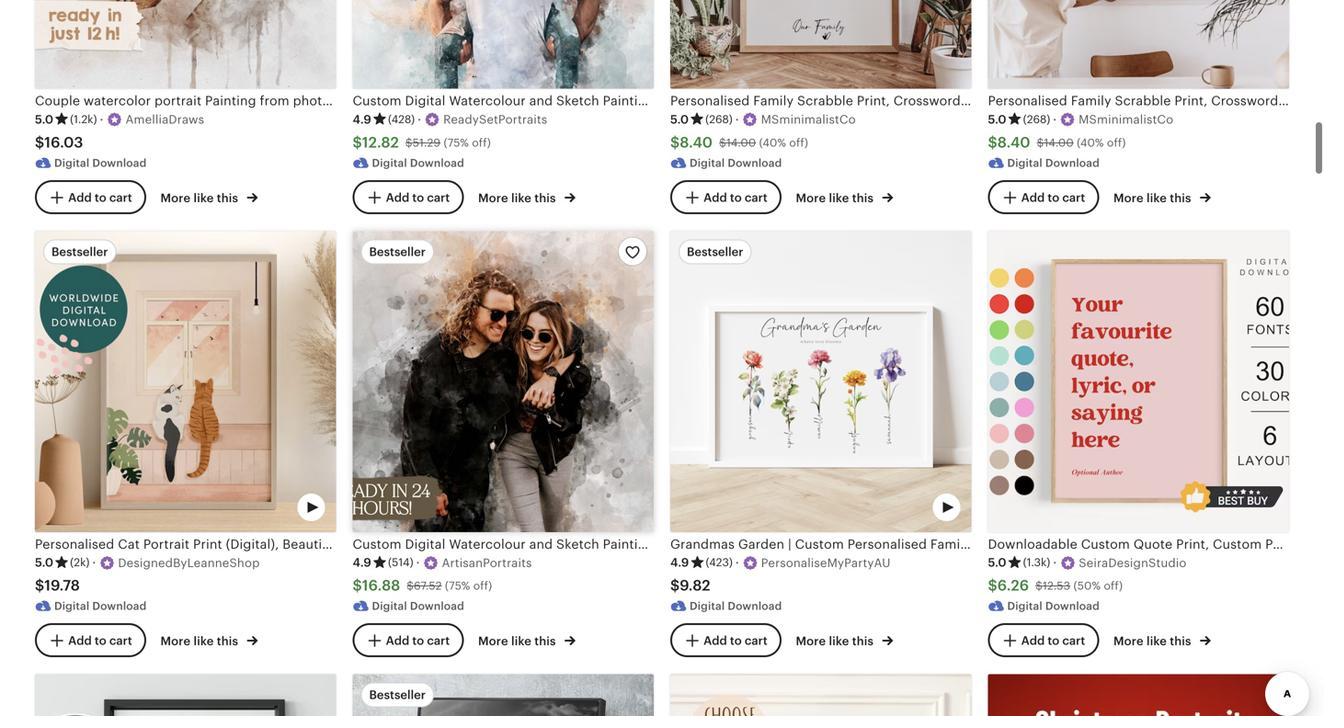 Task type: vqa. For each thing, say whether or not it's contained in the screenshot.
'51.29'
yes



Task type: describe. For each thing, give the bounding box(es) containing it.
1 custom digital watercolour and sketch painting, graphic edit, personalised gift , portrait from photo, anniversary gift, photo gifts image from the top
[[353, 0, 654, 89]]

digital file personalized street sign multi-name custom canvas wall art personalized canvas wall art various sizes personalized gift image
[[353, 674, 654, 716]]

6.26
[[998, 577, 1029, 594]]

(75% for 12.82
[[444, 137, 469, 149]]

$ inside $ 12.82 $ 51.29 (75% off)
[[405, 137, 413, 149]]

1 8.40 from the left
[[680, 134, 713, 151]]

$ 9.82
[[670, 577, 711, 594]]

(514)
[[388, 556, 413, 569]]

9.82
[[680, 577, 711, 594]]

2 $ 8.40 $ 14.00 (40% off) from the left
[[988, 134, 1126, 151]]

12.53
[[1043, 580, 1071, 592]]

16.03
[[44, 134, 83, 151]]

19.78
[[44, 577, 80, 594]]

$ inside $ 6.26 $ 12.53 (50% off)
[[1036, 580, 1043, 592]]

product video element for custom portrait from photo christmas wall art print, personalized digital santa claus artwork, xmas anniversary gift for her him couple,
[[988, 674, 1289, 716]]

off) inside $ 6.26 $ 12.53 (50% off)
[[1104, 580, 1123, 592]]

2 custom digital watercolour and sketch painting, graphic edit, personalised gift , portrait from photo, anniversary gift, photo gifts image from the top
[[353, 231, 654, 532]]

51.29
[[413, 137, 441, 149]]

1 $ 8.40 $ 14.00 (40% off) from the left
[[670, 134, 808, 151]]

2 14.00 from the left
[[1044, 137, 1074, 149]]

$ 6.26 $ 12.53 (50% off)
[[988, 577, 1123, 594]]

1 14.00 from the left
[[726, 137, 756, 149]]

custom portrait from photo christmas wall art print, personalized digital santa claus artwork, xmas anniversary gift for her him couple, image
[[988, 674, 1289, 716]]

4.9 up $ 9.82
[[670, 556, 689, 570]]

personalised cat portrait print (digital), beautiful wall art of cats looking at birds outside window, designedbyleanne image
[[35, 231, 336, 532]]

couple watercolor portrait painting from photo watercolor from photo anniversary gift couple gift engagement illustration valentines gift image
[[35, 0, 336, 89]]

(75% for 16.88
[[445, 580, 470, 592]]

christmas present, personalized birth flower family bouquet, birth month flower art print, birth month flower print, digital download image
[[670, 674, 972, 716]]

grandmas garden | custom personalised family art | watercolour birth flower | proof sent in 24 - 48 hrs | image
[[670, 231, 972, 532]]

2 (40% from the left
[[1077, 137, 1104, 149]]

16.88
[[362, 577, 400, 594]]

67.52
[[414, 580, 442, 592]]

$ 16.03
[[35, 134, 83, 151]]

product video element for grandmas garden | custom personalised family art | watercolour birth flower | proof sent in 24 - 48 hrs | image
[[670, 231, 972, 532]]



Task type: locate. For each thing, give the bounding box(es) containing it.
add to cart button
[[35, 180, 146, 215], [353, 180, 464, 215], [670, 180, 781, 215], [988, 180, 1099, 215], [35, 624, 146, 658], [353, 624, 464, 658], [670, 624, 781, 658], [988, 624, 1099, 658]]

digital
[[54, 157, 89, 169], [372, 157, 407, 169], [690, 157, 725, 169], [1007, 157, 1043, 169], [54, 600, 89, 612], [372, 600, 407, 612], [690, 600, 725, 612], [1007, 600, 1043, 612]]

8.40
[[680, 134, 713, 151], [998, 134, 1031, 151]]

more like this link
[[160, 188, 258, 207], [478, 188, 576, 207], [796, 188, 893, 207], [1114, 188, 1211, 207], [160, 631, 258, 650], [478, 631, 576, 650], [796, 631, 893, 650], [1114, 631, 1211, 650]]

personalised family scrabble print, crossword scrabble print, scrabble tile print, personalised family name print, christmas gift image
[[670, 0, 972, 89], [988, 0, 1289, 89]]

0 horizontal spatial (40%
[[759, 137, 786, 149]]

like
[[194, 191, 214, 205], [511, 191, 532, 205], [829, 191, 849, 205], [1147, 191, 1167, 205], [194, 635, 214, 649], [511, 635, 532, 649], [829, 635, 849, 649], [1147, 635, 1167, 649]]

(1.2k)
[[70, 113, 97, 126]]

downloadable custom quote print, custom poster print, custom quote sign, personalised quote print, custom print, printable wall art image
[[988, 231, 1289, 532]]

product video element
[[35, 231, 336, 532], [670, 231, 972, 532], [35, 674, 336, 716], [670, 674, 972, 716], [988, 674, 1289, 716]]

wedding road signs personalized digital photo with date and names image
[[35, 674, 336, 716]]

1 horizontal spatial (268)
[[1023, 113, 1050, 126]]

more
[[160, 191, 191, 205], [478, 191, 508, 205], [796, 191, 826, 205], [1114, 191, 1144, 205], [160, 635, 191, 649], [478, 635, 508, 649], [796, 635, 826, 649], [1114, 635, 1144, 649]]

12.82
[[362, 134, 399, 151]]

off) inside $ 16.88 $ 67.52 (75% off)
[[473, 580, 492, 592]]

off) inside $ 12.82 $ 51.29 (75% off)
[[472, 137, 491, 149]]

$ 16.88 $ 67.52 (75% off)
[[353, 577, 492, 594]]

this
[[217, 191, 238, 205], [535, 191, 556, 205], [852, 191, 874, 205], [1170, 191, 1191, 205], [217, 635, 238, 649], [535, 635, 556, 649], [852, 635, 874, 649], [1170, 635, 1191, 649]]

4.9 for 16.88
[[353, 556, 371, 570]]

(268)
[[705, 113, 733, 126], [1023, 113, 1050, 126]]

0 horizontal spatial (268)
[[705, 113, 733, 126]]

0 horizontal spatial personalised family scrabble print, crossword scrabble print, scrabble tile print, personalised family name print, christmas gift image
[[670, 0, 972, 89]]

·
[[100, 113, 103, 127], [418, 113, 421, 127], [735, 113, 739, 127], [1053, 113, 1057, 127], [92, 556, 96, 570], [416, 556, 420, 570], [736, 556, 739, 570], [1053, 556, 1057, 570]]

$ 8.40 $ 14.00 (40% off)
[[670, 134, 808, 151], [988, 134, 1126, 151]]

bestseller inside "link"
[[369, 688, 426, 702]]

(75% right 67.52
[[445, 580, 470, 592]]

1 horizontal spatial $ 8.40 $ 14.00 (40% off)
[[988, 134, 1126, 151]]

4.9 up 16.88
[[353, 556, 371, 570]]

product video element for personalised cat portrait print (digital), beautiful wall art of cats looking at birds outside window, designedbyleanne image
[[35, 231, 336, 532]]

product video element for christmas present, personalized birth flower family bouquet, birth month flower art print, birth month flower print, digital download image
[[670, 674, 972, 716]]

(428)
[[388, 113, 415, 126]]

product video element for wedding road signs personalized digital photo with date and names
[[35, 674, 336, 716]]

1 horizontal spatial (40%
[[1077, 137, 1104, 149]]

$ 12.82 $ 51.29 (75% off)
[[353, 134, 491, 151]]

cart
[[109, 191, 132, 205], [427, 191, 450, 205], [745, 191, 768, 205], [1063, 191, 1085, 205], [109, 634, 132, 648], [427, 634, 450, 648], [745, 634, 768, 648], [1063, 634, 1085, 648]]

2 8.40 from the left
[[998, 134, 1031, 151]]

1 (40% from the left
[[759, 137, 786, 149]]

1 (268) from the left
[[705, 113, 733, 126]]

(423)
[[706, 556, 733, 569]]

4.9
[[353, 113, 371, 127], [353, 556, 371, 570], [670, 556, 689, 570]]

1 vertical spatial custom digital watercolour and sketch painting, graphic edit, personalised gift , portrait from photo, anniversary gift, photo gifts image
[[353, 231, 654, 532]]

1 horizontal spatial 8.40
[[998, 134, 1031, 151]]

add to cart
[[68, 191, 132, 205], [386, 191, 450, 205], [704, 191, 768, 205], [1021, 191, 1085, 205], [68, 634, 132, 648], [386, 634, 450, 648], [704, 634, 768, 648], [1021, 634, 1085, 648]]

0 vertical spatial custom digital watercolour and sketch painting, graphic edit, personalised gift , portrait from photo, anniversary gift, photo gifts image
[[353, 0, 654, 89]]

(50%
[[1074, 580, 1101, 592]]

more like this
[[160, 191, 241, 205], [478, 191, 559, 205], [796, 191, 877, 205], [1114, 191, 1194, 205], [160, 635, 241, 649], [478, 635, 559, 649], [796, 635, 877, 649], [1114, 635, 1194, 649]]

0 vertical spatial (75%
[[444, 137, 469, 149]]

add
[[68, 191, 92, 205], [386, 191, 409, 205], [704, 191, 727, 205], [1021, 191, 1045, 205], [68, 634, 92, 648], [386, 634, 409, 648], [704, 634, 727, 648], [1021, 634, 1045, 648]]

1 vertical spatial (75%
[[445, 580, 470, 592]]

to
[[95, 191, 106, 205], [412, 191, 424, 205], [730, 191, 742, 205], [1048, 191, 1060, 205], [95, 634, 106, 648], [412, 634, 424, 648], [730, 634, 742, 648], [1048, 634, 1060, 648]]

custom digital watercolour and sketch painting, graphic edit, personalised gift , portrait from photo, anniversary gift, photo gifts image
[[353, 0, 654, 89], [353, 231, 654, 532]]

(75% right the 51.29
[[444, 137, 469, 149]]

(75%
[[444, 137, 469, 149], [445, 580, 470, 592]]

0 horizontal spatial 8.40
[[680, 134, 713, 151]]

2 personalised family scrabble print, crossword scrabble print, scrabble tile print, personalised family name print, christmas gift image from the left
[[988, 0, 1289, 89]]

0 horizontal spatial 14.00
[[726, 137, 756, 149]]

$ inside $ 16.88 $ 67.52 (75% off)
[[407, 580, 414, 592]]

0 horizontal spatial $ 8.40 $ 14.00 (40% off)
[[670, 134, 808, 151]]

(75% inside $ 12.82 $ 51.29 (75% off)
[[444, 137, 469, 149]]

5.0
[[35, 113, 53, 127], [670, 113, 689, 127], [988, 113, 1007, 127], [35, 556, 53, 570], [988, 556, 1007, 570]]

(2k)
[[70, 556, 90, 569]]

1 horizontal spatial personalised family scrabble print, crossword scrabble print, scrabble tile print, personalised family name print, christmas gift image
[[988, 0, 1289, 89]]

download
[[92, 157, 147, 169], [410, 157, 464, 169], [728, 157, 782, 169], [1045, 157, 1100, 169], [92, 600, 147, 612], [410, 600, 464, 612], [728, 600, 782, 612], [1045, 600, 1100, 612]]

(1.3k)
[[1023, 556, 1051, 569]]

off)
[[472, 137, 491, 149], [789, 137, 808, 149], [1107, 137, 1126, 149], [473, 580, 492, 592], [1104, 580, 1123, 592]]

1 personalised family scrabble print, crossword scrabble print, scrabble tile print, personalised family name print, christmas gift image from the left
[[670, 0, 972, 89]]

4.9 up 12.82
[[353, 113, 371, 127]]

bestseller
[[51, 245, 108, 259], [369, 245, 426, 259], [687, 245, 743, 259], [369, 688, 426, 702]]

$ 19.78
[[35, 577, 80, 594]]

digital download
[[54, 157, 147, 169], [372, 157, 464, 169], [690, 157, 782, 169], [1007, 157, 1100, 169], [54, 600, 147, 612], [372, 600, 464, 612], [690, 600, 782, 612], [1007, 600, 1100, 612]]

(75% inside $ 16.88 $ 67.52 (75% off)
[[445, 580, 470, 592]]

14.00
[[726, 137, 756, 149], [1044, 137, 1074, 149]]

2 (268) from the left
[[1023, 113, 1050, 126]]

$
[[35, 134, 44, 151], [353, 134, 362, 151], [670, 134, 680, 151], [988, 134, 998, 151], [405, 137, 413, 149], [719, 137, 726, 149], [1037, 137, 1044, 149], [35, 577, 44, 594], [353, 577, 362, 594], [670, 577, 680, 594], [988, 577, 998, 594], [407, 580, 414, 592], [1036, 580, 1043, 592]]

1 horizontal spatial 14.00
[[1044, 137, 1074, 149]]

bestseller link
[[353, 674, 654, 716]]

(40%
[[759, 137, 786, 149], [1077, 137, 1104, 149]]

4.9 for 12.82
[[353, 113, 371, 127]]



